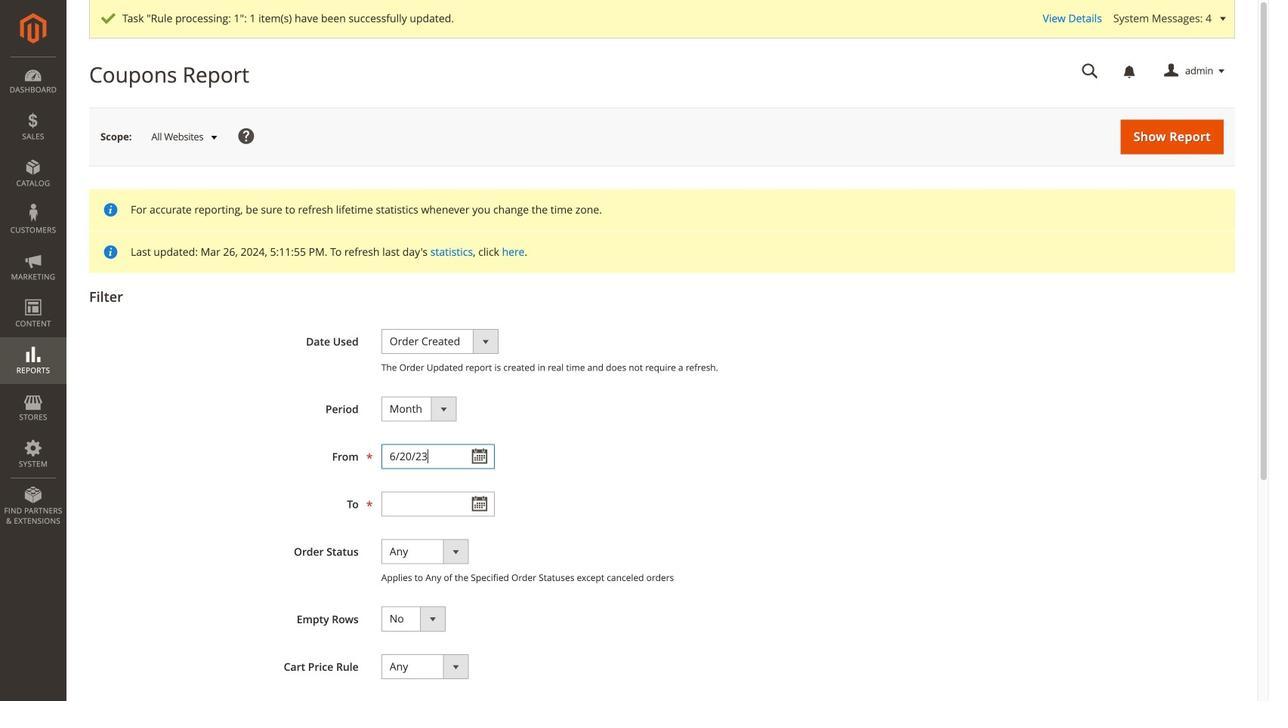 Task type: locate. For each thing, give the bounding box(es) containing it.
menu bar
[[0, 57, 66, 534]]

None text field
[[1071, 58, 1109, 85], [381, 492, 495, 517], [1071, 58, 1109, 85], [381, 492, 495, 517]]

None text field
[[381, 445, 495, 469]]



Task type: describe. For each thing, give the bounding box(es) containing it.
magento admin panel image
[[20, 13, 46, 44]]



